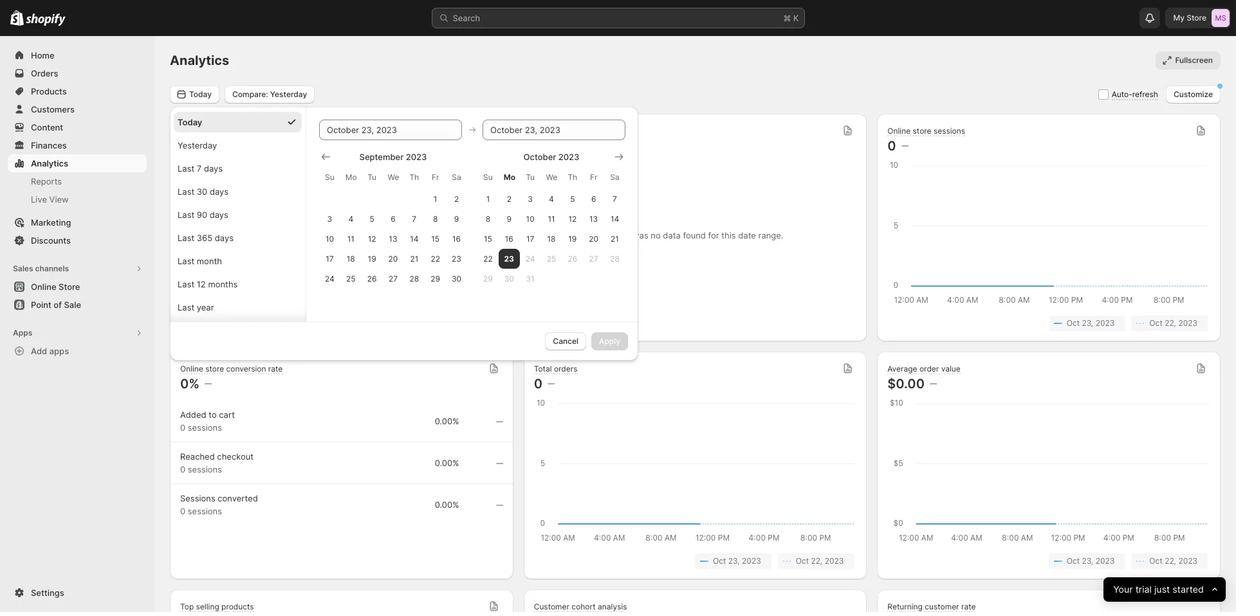 Task type: vqa. For each thing, say whether or not it's contained in the screenshot.
settings link
yes



Task type: locate. For each thing, give the bounding box(es) containing it.
0 vertical spatial 19
[[568, 234, 577, 244]]

1 wednesday element from the left
[[383, 166, 404, 189]]

1 for september 2023
[[434, 194, 437, 204]]

no change image for $0.00
[[930, 379, 937, 389]]

1 horizontal spatial 22
[[483, 254, 493, 264]]

analytics link
[[8, 154, 147, 172]]

refresh
[[1132, 89, 1158, 99]]

2 8 button from the left
[[477, 209, 499, 229]]

yesterday up last 7 days
[[178, 140, 217, 150]]

today up today button
[[189, 89, 212, 99]]

1 horizontal spatial 8
[[486, 214, 490, 224]]

customers link
[[8, 100, 147, 118]]

1 22 from the left
[[431, 254, 440, 264]]

7 last from the top
[[178, 302, 194, 312]]

10 for 10 button to the right
[[526, 214, 535, 224]]

1 friday element from the left
[[425, 166, 446, 189]]

15
[[431, 234, 440, 244], [484, 234, 492, 244]]

tu down the 'october'
[[526, 172, 535, 182]]

last up last 30 days
[[178, 163, 194, 173]]

0 horizontal spatial 23
[[452, 254, 461, 264]]

5 down september in the top of the page
[[370, 214, 374, 224]]

year
[[197, 302, 214, 312]]

2 vertical spatial 0.00%
[[435, 500, 459, 510]]

friday element down "september 2023"
[[425, 166, 446, 189]]

2 saturday element from the left
[[604, 166, 625, 189]]

5 last from the top
[[178, 256, 194, 266]]

last down last 7 days
[[178, 186, 194, 197]]

23
[[452, 254, 461, 264], [504, 254, 514, 264]]

last up the last year
[[178, 279, 194, 289]]

1 2 button from the left
[[446, 189, 467, 209]]

sunday element
[[319, 166, 340, 189], [477, 166, 499, 189]]

30 button
[[446, 269, 467, 289], [499, 269, 520, 289]]

top selling products button
[[170, 590, 513, 613]]

14 button
[[604, 209, 625, 229], [404, 229, 425, 249]]

compare:
[[232, 89, 268, 99]]

products
[[31, 86, 67, 97]]

today inside button
[[178, 117, 202, 127]]

3 for 3 button to the right
[[528, 194, 533, 204]]

2 for september 2023
[[454, 194, 459, 204]]

0 horizontal spatial 27 button
[[383, 269, 404, 289]]

10 for leftmost 10 button
[[326, 234, 334, 244]]

0 vertical spatial 11
[[548, 214, 555, 224]]

0 horizontal spatial 18
[[347, 254, 355, 264]]

tuesday element
[[361, 166, 383, 189], [520, 166, 541, 189]]

1 monday element from the left
[[340, 166, 361, 189]]

oct 23, 2023 button
[[341, 316, 418, 331], [1049, 316, 1125, 331], [695, 554, 771, 569], [1049, 554, 1125, 569]]

tuesday element for october 2023
[[520, 166, 541, 189]]

1
[[434, 194, 437, 204], [486, 194, 490, 204]]

26 for rightmost 26 button
[[568, 254, 577, 264]]

we down 'october 2023'
[[546, 172, 557, 182]]

0 horizontal spatial 10 button
[[319, 229, 340, 249]]

of
[[54, 300, 62, 310]]

0 horizontal spatial 25 button
[[340, 269, 361, 289]]

5 button down 'october 2023'
[[562, 189, 583, 209]]

store right my
[[1187, 13, 1207, 23]]

1 vertical spatial 20
[[388, 254, 398, 264]]

1 thursday element from the left
[[404, 166, 425, 189]]

last 7 days button
[[174, 158, 302, 179]]

thursday element for september 2023
[[404, 166, 425, 189]]

0 horizontal spatial yesterday
[[178, 140, 217, 150]]

14 for 14 button to the right
[[611, 214, 619, 224]]

30
[[197, 186, 207, 197], [452, 274, 461, 283], [504, 274, 514, 283]]

5 down 'october 2023'
[[570, 194, 575, 204]]

6 for the left 6 button
[[391, 214, 396, 224]]

your
[[1113, 584, 1133, 596]]

grid containing september
[[319, 150, 467, 289]]

add apps button
[[8, 342, 147, 360]]

yesterday right the compare:
[[270, 89, 307, 99]]

sessions inside sessions converted 0 sessions
[[188, 506, 222, 517]]

24 for rightmost 24 button
[[526, 254, 535, 264]]

1 vertical spatial 11
[[347, 234, 354, 244]]

no change image
[[205, 379, 212, 389], [548, 379, 555, 389], [930, 379, 937, 389], [496, 417, 503, 427]]

days right 90
[[210, 209, 228, 220]]

2 8 from the left
[[486, 214, 490, 224]]

tuesday element down september in the top of the page
[[361, 166, 383, 189]]

2 tuesday element from the left
[[520, 166, 541, 189]]

1 vertical spatial 27
[[389, 274, 398, 283]]

wednesday element down 'october 2023'
[[541, 166, 562, 189]]

sessions down sessions on the bottom of page
[[188, 506, 222, 517]]

friday element down yyyy-mm-dd text field on the top
[[583, 166, 604, 189]]

9 button
[[446, 209, 467, 229], [499, 209, 520, 229]]

2 sunday element from the left
[[477, 166, 499, 189]]

su for september
[[325, 172, 334, 182]]

1 th from the left
[[410, 172, 419, 182]]

0 vertical spatial 17
[[526, 234, 534, 244]]

thursday element
[[404, 166, 425, 189], [562, 166, 583, 189]]

5 for 5 button to the right
[[570, 194, 575, 204]]

1 22 button from the left
[[425, 249, 446, 269]]

analytics down finances
[[31, 158, 68, 169]]

0 horizontal spatial 30
[[197, 186, 207, 197]]

$0.00 up last 7 days
[[180, 138, 217, 154]]

1 23 button from the left
[[446, 249, 467, 269]]

25
[[547, 254, 556, 264], [346, 274, 356, 283]]

auto-refresh
[[1112, 89, 1158, 99]]

2 fr from the left
[[590, 172, 597, 182]]

1 grid from the left
[[319, 150, 467, 289]]

3 0.00% from the top
[[435, 500, 459, 510]]

6 button
[[583, 189, 604, 209], [383, 209, 404, 229]]

2 monday element from the left
[[499, 166, 520, 189]]

2 we from the left
[[546, 172, 557, 182]]

17
[[526, 234, 534, 244], [326, 254, 334, 264]]

sa
[[452, 172, 461, 182], [610, 172, 620, 182]]

25 for right 25 button
[[547, 254, 556, 264]]

28
[[610, 254, 620, 264], [410, 274, 419, 283]]

cancel button
[[545, 332, 586, 350]]

online inside button
[[31, 282, 56, 292]]

point of sale
[[31, 300, 81, 310]]

7 for rightmost the 7 button
[[613, 194, 617, 204]]

19 for 19 button to the left
[[368, 254, 376, 264]]

1 tuesday element from the left
[[361, 166, 383, 189]]

0 vertical spatial 4
[[549, 194, 554, 204]]

thursday element down 'october 2023'
[[562, 166, 583, 189]]

yesterday
[[270, 89, 307, 99], [178, 140, 217, 150]]

point
[[31, 300, 51, 310]]

store up sale
[[59, 282, 80, 292]]

19 for the right 19 button
[[568, 234, 577, 244]]

days right the "365"
[[215, 233, 234, 243]]

sa for september 2023
[[452, 172, 461, 182]]

4 button
[[541, 189, 562, 209], [340, 209, 361, 229]]

last for last 7 days
[[178, 163, 194, 173]]

last inside 'button'
[[178, 302, 194, 312]]

$0.00 down average
[[888, 376, 925, 392]]

2 2 from the left
[[507, 194, 512, 204]]

1 vertical spatial store
[[59, 282, 80, 292]]

1 sa from the left
[[452, 172, 461, 182]]

last left 90
[[178, 209, 194, 220]]

sessions right store
[[934, 126, 965, 136]]

0 horizontal spatial 2 button
[[446, 189, 467, 209]]

1 horizontal spatial 15
[[484, 234, 492, 244]]

4 last from the top
[[178, 233, 194, 243]]

2 wednesday element from the left
[[541, 166, 562, 189]]

last 90 days button
[[174, 204, 302, 225]]

finances link
[[8, 136, 147, 154]]

today down today dropdown button
[[178, 117, 202, 127]]

saturday element for october 2023
[[604, 166, 625, 189]]

customize
[[1174, 89, 1213, 99]]

1 vertical spatial 14
[[410, 234, 419, 244]]

1 horizontal spatial grid
[[477, 150, 625, 289]]

online left store
[[888, 126, 911, 136]]

yesterday inside button
[[178, 140, 217, 150]]

no change image for 0
[[548, 379, 555, 389]]

0 horizontal spatial fr
[[432, 172, 439, 182]]

0 horizontal spatial analytics
[[31, 158, 68, 169]]

1 horizontal spatial 25
[[547, 254, 556, 264]]

2 tu from the left
[[526, 172, 535, 182]]

2 0.00% from the top
[[435, 458, 459, 468]]

1 vertical spatial 18
[[347, 254, 355, 264]]

0 horizontal spatial 6
[[391, 214, 396, 224]]

wednesday element down "september 2023"
[[383, 166, 404, 189]]

11 button
[[541, 209, 562, 229], [340, 229, 361, 249]]

content link
[[8, 118, 147, 136]]

wednesday element
[[383, 166, 404, 189], [541, 166, 562, 189]]

1 last from the top
[[178, 163, 194, 173]]

2 22 from the left
[[483, 254, 493, 264]]

1 29 from the left
[[431, 274, 440, 283]]

analytics up today dropdown button
[[170, 53, 229, 68]]

1 horizontal spatial 3
[[528, 194, 533, 204]]

0 horizontal spatial grid
[[319, 150, 467, 289]]

12 button
[[562, 209, 583, 229], [361, 229, 383, 249]]

returning customer rate button
[[888, 602, 976, 613]]

0 horizontal spatial mo
[[345, 172, 357, 182]]

1 9 button from the left
[[446, 209, 467, 229]]

apps
[[49, 346, 69, 356]]

0 horizontal spatial 8 button
[[425, 209, 446, 229]]

2 th from the left
[[568, 172, 577, 182]]

0 horizontal spatial 26 button
[[361, 269, 383, 289]]

5 button
[[562, 189, 583, 209], [361, 209, 383, 229]]

1 horizontal spatial sunday element
[[477, 166, 499, 189]]

last 30 days
[[178, 186, 228, 197]]

3 last from the top
[[178, 209, 194, 220]]

0 horizontal spatial 12
[[197, 279, 206, 289]]

2 1 from the left
[[486, 194, 490, 204]]

sessions down reached
[[188, 465, 222, 475]]

⌘
[[783, 13, 791, 23]]

online
[[888, 126, 911, 136], [31, 282, 56, 292]]

0 horizontal spatial 30 button
[[446, 269, 467, 289]]

1 horizontal spatial 10 button
[[520, 209, 541, 229]]

mo for september
[[345, 172, 357, 182]]

0 horizontal spatial tuesday element
[[361, 166, 383, 189]]

0 horizontal spatial 14 button
[[404, 229, 425, 249]]

1 button for october 2023
[[477, 189, 499, 209]]

we down "september 2023"
[[388, 172, 399, 182]]

1 horizontal spatial tuesday element
[[520, 166, 541, 189]]

list
[[183, 316, 500, 331], [890, 316, 1208, 331], [536, 554, 854, 569], [890, 554, 1208, 569]]

0 vertical spatial 5
[[570, 194, 575, 204]]

1 horizontal spatial 5
[[570, 194, 575, 204]]

1 vertical spatial today
[[178, 117, 202, 127]]

0 horizontal spatial 17
[[326, 254, 334, 264]]

sessions down to
[[188, 423, 222, 433]]

1 vertical spatial analytics
[[31, 158, 68, 169]]

cart
[[219, 410, 235, 420]]

0.00%
[[435, 416, 459, 427], [435, 458, 459, 468], [435, 500, 459, 510]]

rate
[[961, 602, 976, 612]]

1 0.00% from the top
[[435, 416, 459, 427]]

fr for september 2023
[[432, 172, 439, 182]]

2 button
[[446, 189, 467, 209], [499, 189, 520, 209]]

9
[[454, 214, 459, 224], [507, 214, 512, 224]]

1 1 button from the left
[[425, 189, 446, 209]]

1 23 from the left
[[452, 254, 461, 264]]

last for last 365 days
[[178, 233, 194, 243]]

today inside dropdown button
[[189, 89, 212, 99]]

discounts
[[31, 236, 71, 246]]

1 15 from the left
[[431, 234, 440, 244]]

0 horizontal spatial 23 button
[[446, 249, 467, 269]]

1 horizontal spatial 13
[[589, 214, 598, 224]]

last 30 days button
[[174, 181, 302, 202]]

today button
[[174, 112, 302, 132]]

monday element
[[340, 166, 361, 189], [499, 166, 520, 189]]

add
[[31, 346, 47, 356]]

0 horizontal spatial 7
[[197, 163, 202, 173]]

sessions inside the online store sessions dropdown button
[[934, 126, 965, 136]]

sessions inside added to cart 0 sessions
[[188, 423, 222, 433]]

21 button
[[604, 229, 625, 249], [404, 249, 425, 269]]

1 horizontal spatial 23 button
[[499, 249, 520, 269]]

grid
[[319, 150, 467, 289], [477, 150, 625, 289]]

1 horizontal spatial th
[[568, 172, 577, 182]]

10
[[526, 214, 535, 224], [326, 234, 334, 244]]

0 horizontal spatial 1 button
[[425, 189, 446, 209]]

0 vertical spatial store
[[1187, 13, 1207, 23]]

1 horizontal spatial fr
[[590, 172, 597, 182]]

1 vertical spatial 25
[[346, 274, 356, 283]]

days for last 7 days
[[204, 163, 223, 173]]

1 horizontal spatial 7
[[412, 214, 416, 224]]

1 we from the left
[[388, 172, 399, 182]]

2 29 from the left
[[483, 274, 493, 283]]

cancel
[[553, 336, 579, 346]]

2 1 button from the left
[[477, 189, 499, 209]]

0 horizontal spatial sa
[[452, 172, 461, 182]]

0 horizontal spatial 19
[[368, 254, 376, 264]]

2 last from the top
[[178, 186, 194, 197]]

0 inside reached checkout 0 sessions
[[180, 465, 185, 475]]

friday element for october 2023
[[583, 166, 604, 189]]

0 horizontal spatial monday element
[[340, 166, 361, 189]]

3 button
[[520, 189, 541, 209], [319, 209, 340, 229]]

friday element
[[425, 166, 446, 189], [583, 166, 604, 189]]

2 grid from the left
[[477, 150, 625, 289]]

days up last 90 days on the top left of the page
[[210, 186, 228, 197]]

mo for october
[[504, 172, 516, 182]]

25 button
[[541, 249, 562, 269], [340, 269, 361, 289]]

14 for the leftmost 14 button
[[410, 234, 419, 244]]

0 horizontal spatial 11
[[347, 234, 354, 244]]

1 horizontal spatial 8 button
[[477, 209, 499, 229]]

1 saturday element from the left
[[446, 166, 467, 189]]

last month
[[178, 256, 222, 266]]

0 inside added to cart 0 sessions
[[180, 423, 185, 433]]

no change image
[[222, 141, 230, 151], [901, 141, 908, 151], [496, 459, 503, 469], [496, 501, 503, 511]]

1 horizontal spatial sa
[[610, 172, 620, 182]]

customers
[[31, 104, 75, 115]]

2 thursday element from the left
[[562, 166, 583, 189]]

0 horizontal spatial 4
[[348, 214, 353, 224]]

online up point
[[31, 282, 56, 292]]

content
[[31, 122, 63, 133]]

store inside button
[[59, 282, 80, 292]]

2 mo from the left
[[504, 172, 516, 182]]

2 30 button from the left
[[499, 269, 520, 289]]

last left year
[[178, 302, 194, 312]]

0 horizontal spatial $0.00
[[180, 138, 217, 154]]

oct 22, 2023 button
[[424, 316, 500, 331], [1132, 316, 1208, 331], [778, 554, 854, 569], [1132, 554, 1208, 569]]

last inside button
[[178, 163, 194, 173]]

16 button
[[446, 229, 467, 249], [499, 229, 520, 249]]

1 horizontal spatial 1 button
[[477, 189, 499, 209]]

2 su from the left
[[483, 172, 493, 182]]

1 horizontal spatial 24
[[526, 254, 535, 264]]

2 15 from the left
[[484, 234, 492, 244]]

0 horizontal spatial 16
[[452, 234, 461, 244]]

21
[[611, 234, 619, 244], [410, 254, 418, 264]]

th for september 2023
[[410, 172, 419, 182]]

1 horizontal spatial 17
[[526, 234, 534, 244]]

last for last year
[[178, 302, 194, 312]]

days inside button
[[204, 163, 223, 173]]

1 horizontal spatial 21
[[611, 234, 619, 244]]

1 horizontal spatial online
[[888, 126, 911, 136]]

su
[[325, 172, 334, 182], [483, 172, 493, 182]]

value
[[941, 364, 961, 374]]

1 vertical spatial 4
[[348, 214, 353, 224]]

0 horizontal spatial we
[[388, 172, 399, 182]]

27 button
[[583, 249, 604, 269], [383, 269, 404, 289]]

yesterday inside 'dropdown button'
[[270, 89, 307, 99]]

tu down september in the top of the page
[[368, 172, 376, 182]]

17 for 17 button to the right
[[526, 234, 534, 244]]

online inside dropdown button
[[888, 126, 911, 136]]

2 friday element from the left
[[583, 166, 604, 189]]

1 horizontal spatial 9
[[507, 214, 512, 224]]

29 button
[[425, 269, 446, 289], [477, 269, 499, 289]]

th down 'october 2023'
[[568, 172, 577, 182]]

monday element for october
[[499, 166, 520, 189]]

YYYY-MM-DD text field
[[319, 119, 462, 140]]

0 horizontal spatial 22 button
[[425, 249, 446, 269]]

1 sunday element from the left
[[319, 166, 340, 189]]

1 16 button from the left
[[446, 229, 467, 249]]

1 horizontal spatial 3 button
[[520, 189, 541, 209]]

2 sa from the left
[[610, 172, 620, 182]]

1 mo from the left
[[345, 172, 357, 182]]

0 vertical spatial 13
[[589, 214, 598, 224]]

last left month
[[178, 256, 194, 266]]

1 8 from the left
[[433, 214, 438, 224]]

1 horizontal spatial 2
[[507, 194, 512, 204]]

1 2 from the left
[[454, 194, 459, 204]]

days up last 30 days
[[204, 163, 223, 173]]

7 inside last 7 days button
[[197, 163, 202, 173]]

5
[[570, 194, 575, 204], [370, 214, 374, 224]]

1 horizontal spatial 13 button
[[583, 209, 604, 229]]

thursday element down "september 2023"
[[404, 166, 425, 189]]

last left the "365"
[[178, 233, 194, 243]]

finances
[[31, 140, 67, 151]]

0 horizontal spatial thursday element
[[404, 166, 425, 189]]

added to cart 0 sessions
[[180, 410, 235, 433]]

sunday element for october 2023
[[477, 166, 499, 189]]

1 1 from the left
[[434, 194, 437, 204]]

1 fr from the left
[[432, 172, 439, 182]]

th down "september 2023"
[[410, 172, 419, 182]]

tuesday element down the 'october'
[[520, 166, 541, 189]]

14
[[611, 214, 619, 224], [410, 234, 419, 244]]

17 for left 17 button
[[326, 254, 334, 264]]

6 last from the top
[[178, 279, 194, 289]]

selling
[[196, 602, 219, 612]]

2 9 from the left
[[507, 214, 512, 224]]

1 vertical spatial 12
[[368, 234, 376, 244]]

0 horizontal spatial wednesday element
[[383, 166, 404, 189]]

5 button down september in the top of the page
[[361, 209, 383, 229]]

0 horizontal spatial store
[[59, 282, 80, 292]]

2 2 button from the left
[[499, 189, 520, 209]]

2 horizontal spatial 7
[[613, 194, 617, 204]]

saturday element
[[446, 166, 467, 189], [604, 166, 625, 189]]

1 vertical spatial 6
[[391, 214, 396, 224]]

1 su from the left
[[325, 172, 334, 182]]

20 button
[[583, 229, 604, 249], [383, 249, 404, 269]]

24
[[526, 254, 535, 264], [325, 274, 334, 283]]

to
[[209, 410, 217, 420]]

29 for first 29 button from the right
[[483, 274, 493, 283]]

checkout
[[217, 452, 254, 462]]

today button
[[170, 85, 219, 103]]

1 tu from the left
[[368, 172, 376, 182]]

0 vertical spatial 26
[[568, 254, 577, 264]]

26 for the left 26 button
[[367, 274, 377, 283]]

marketing
[[31, 218, 71, 228]]



Task type: describe. For each thing, give the bounding box(es) containing it.
7 for the left the 7 button
[[412, 214, 416, 224]]

sessions converted 0 sessions
[[180, 494, 258, 517]]

0%
[[180, 376, 200, 392]]

1 9 from the left
[[454, 214, 459, 224]]

1 horizontal spatial 25 button
[[541, 249, 562, 269]]

2 for october 2023
[[507, 194, 512, 204]]

thursday element for october 2023
[[562, 166, 583, 189]]

data
[[663, 230, 681, 241]]

2 16 from the left
[[505, 234, 513, 244]]

1 horizontal spatial 28 button
[[604, 249, 625, 269]]

11 for 11 button to the left
[[347, 234, 354, 244]]

31
[[526, 274, 535, 283]]

october
[[524, 152, 556, 162]]

1 horizontal spatial 27 button
[[583, 249, 604, 269]]

reports
[[31, 176, 62, 187]]

0 horizontal spatial 7 button
[[404, 209, 425, 229]]

1 29 button from the left
[[425, 269, 446, 289]]

0 horizontal spatial 20 button
[[383, 249, 404, 269]]

1 for october 2023
[[486, 194, 490, 204]]

1 horizontal spatial 24 button
[[520, 249, 541, 269]]

1 horizontal spatial 7 button
[[604, 189, 625, 209]]

days for last 365 days
[[215, 233, 234, 243]]

my store
[[1173, 13, 1207, 23]]

0.00% for sessions converted
[[435, 500, 459, 510]]

trial
[[1135, 584, 1152, 596]]

last 365 days
[[178, 233, 234, 243]]

25 for leftmost 25 button
[[346, 274, 356, 283]]

last for last month
[[178, 256, 194, 266]]

days for last 90 days
[[210, 209, 228, 220]]

1 horizontal spatial 12
[[368, 234, 376, 244]]

order
[[920, 364, 939, 374]]

1 horizontal spatial 12 button
[[562, 209, 583, 229]]

sales channels
[[13, 264, 69, 273]]

sales channels button
[[8, 260, 147, 278]]

tuesday element for september 2023
[[361, 166, 383, 189]]

no change image for 0%
[[205, 379, 212, 389]]

0 horizontal spatial 27
[[389, 274, 398, 283]]

home
[[31, 50, 54, 60]]

range.
[[758, 230, 783, 241]]

sa for october 2023
[[610, 172, 620, 182]]

months
[[208, 279, 238, 289]]

11 for 11 button to the right
[[548, 214, 555, 224]]

tu for october
[[526, 172, 535, 182]]

YYYY-MM-DD text field
[[483, 119, 625, 140]]

last 12 months button
[[174, 274, 302, 294]]

store for online store
[[59, 282, 80, 292]]

1 horizontal spatial 26 button
[[562, 249, 583, 269]]

point of sale button
[[0, 296, 154, 314]]

customer cohort analysis button
[[534, 602, 627, 613]]

fullscreen button
[[1156, 51, 1221, 69]]

online store sessions button
[[888, 126, 965, 137]]

reached
[[180, 452, 215, 462]]

point of sale link
[[8, 296, 147, 314]]

0 vertical spatial 21
[[611, 234, 619, 244]]

view
[[49, 194, 69, 205]]

analysis
[[598, 602, 627, 612]]

we for october
[[546, 172, 557, 182]]

channels
[[35, 264, 69, 273]]

grid containing october
[[477, 150, 625, 289]]

0 vertical spatial 12
[[568, 214, 577, 224]]

0 inside sessions converted 0 sessions
[[180, 506, 185, 517]]

1 horizontal spatial analytics
[[170, 53, 229, 68]]

3 for leftmost 3 button
[[327, 214, 332, 224]]

store
[[913, 126, 931, 136]]

0 horizontal spatial 4 button
[[340, 209, 361, 229]]

customer cohort analysis
[[534, 602, 627, 612]]

0 vertical spatial $0.00
[[180, 138, 217, 154]]

live view link
[[8, 190, 147, 208]]

tu for september
[[368, 172, 376, 182]]

1 horizontal spatial 27
[[589, 254, 598, 264]]

0 horizontal spatial 24 button
[[319, 269, 340, 289]]

2 15 button from the left
[[477, 229, 499, 249]]

0 vertical spatial 28
[[610, 254, 620, 264]]

0 horizontal spatial 18 button
[[340, 249, 361, 269]]

products
[[221, 602, 254, 612]]

0 horizontal spatial 6 button
[[383, 209, 404, 229]]

1 vertical spatial $0.00
[[888, 376, 925, 392]]

0 vertical spatial 18
[[547, 234, 556, 244]]

last for last 12 months
[[178, 279, 194, 289]]

we for september
[[388, 172, 399, 182]]

0 horizontal spatial 12 button
[[361, 229, 383, 249]]

your trial just started button
[[1103, 578, 1226, 602]]

1 horizontal spatial 14 button
[[604, 209, 625, 229]]

online for online store
[[31, 282, 56, 292]]

your trial just started
[[1113, 584, 1204, 596]]

1 horizontal spatial 5 button
[[562, 189, 583, 209]]

1 horizontal spatial 19 button
[[562, 229, 583, 249]]

compare: yesterday button
[[225, 85, 315, 103]]

0 horizontal spatial 19 button
[[361, 249, 383, 269]]

october 2023
[[524, 152, 579, 162]]

wednesday element for october
[[541, 166, 562, 189]]

last 12 months
[[178, 279, 238, 289]]

1 horizontal spatial 18 button
[[541, 229, 562, 249]]

6 for rightmost 6 button
[[591, 194, 596, 204]]

online store
[[31, 282, 80, 292]]

settings
[[31, 588, 64, 598]]

wednesday element for september
[[383, 166, 404, 189]]

apps button
[[8, 324, 147, 342]]

orders
[[31, 68, 58, 79]]

0.00% for reached checkout
[[435, 458, 459, 468]]

orders link
[[8, 64, 147, 82]]

1 horizontal spatial 4
[[549, 194, 554, 204]]

discounts link
[[8, 232, 147, 250]]

1 horizontal spatial 21 button
[[604, 229, 625, 249]]

this
[[721, 230, 736, 241]]

su for october
[[483, 172, 493, 182]]

online for online store sessions
[[888, 126, 911, 136]]

last 90 days
[[178, 209, 228, 220]]

1 horizontal spatial 11 button
[[541, 209, 562, 229]]

last for last 90 days
[[178, 209, 194, 220]]

2 23 button from the left
[[499, 249, 520, 269]]

friday element for september 2023
[[425, 166, 446, 189]]

0 horizontal spatial 17 button
[[319, 249, 340, 269]]

live view
[[31, 194, 69, 205]]

1 button for september 2023
[[425, 189, 446, 209]]

my
[[1173, 13, 1185, 23]]

fr for october 2023
[[590, 172, 597, 182]]

last for last 30 days
[[178, 186, 194, 197]]

2 23 from the left
[[504, 254, 514, 264]]

2 button for october 2023
[[499, 189, 520, 209]]

my store image
[[1212, 9, 1230, 27]]

marketing link
[[8, 214, 147, 232]]

2 button for september 2023
[[446, 189, 467, 209]]

1 vertical spatial 21
[[410, 254, 418, 264]]

1 vertical spatial 13
[[389, 234, 397, 244]]

there was no data found for this date range. button
[[524, 114, 867, 342]]

online store link
[[8, 278, 147, 296]]

22 for 1st 22 button from left
[[431, 254, 440, 264]]

365
[[197, 233, 212, 243]]

reached checkout 0 sessions
[[180, 452, 254, 475]]

1 15 button from the left
[[425, 229, 446, 249]]

0 horizontal spatial 21 button
[[404, 249, 425, 269]]

products link
[[8, 82, 147, 100]]

shopify image
[[26, 13, 66, 26]]

0 horizontal spatial 3 button
[[319, 209, 340, 229]]

sessions
[[180, 494, 215, 504]]

2 16 button from the left
[[499, 229, 520, 249]]

0 horizontal spatial 5 button
[[361, 209, 383, 229]]

sunday element for september 2023
[[319, 166, 340, 189]]

shopify image
[[10, 10, 24, 26]]

24 for leftmost 24 button
[[325, 274, 334, 283]]

0 horizontal spatial 11 button
[[340, 229, 361, 249]]

1 horizontal spatial 6 button
[[583, 189, 604, 209]]

last 7 days
[[178, 163, 223, 173]]

reports link
[[8, 172, 147, 190]]

1 16 from the left
[[452, 234, 461, 244]]

customize button
[[1166, 85, 1221, 103]]

last year
[[178, 302, 214, 312]]

top
[[180, 602, 194, 612]]

compare: yesterday
[[232, 89, 307, 99]]

online store button
[[0, 278, 154, 296]]

2 29 button from the left
[[477, 269, 499, 289]]

0.00% for added to cart
[[435, 416, 459, 427]]

1 horizontal spatial 20 button
[[583, 229, 604, 249]]

cohort
[[572, 602, 596, 612]]

returning customer rate
[[888, 602, 976, 612]]

just
[[1154, 584, 1170, 596]]

1 horizontal spatial 20
[[589, 234, 598, 244]]

sale
[[64, 300, 81, 310]]

90
[[197, 209, 207, 220]]

online store sessions
[[888, 126, 965, 136]]

found
[[683, 230, 706, 241]]

top selling products
[[180, 602, 254, 612]]

returning customer rate button
[[877, 590, 1221, 613]]

no
[[651, 230, 661, 241]]

22 for first 22 button from right
[[483, 254, 493, 264]]

auto-
[[1112, 89, 1132, 99]]

5 for 5 button to the left
[[370, 214, 374, 224]]

1 8 button from the left
[[425, 209, 446, 229]]

30 inside button
[[197, 186, 207, 197]]

2 22 button from the left
[[477, 249, 499, 269]]

monday element for september
[[340, 166, 361, 189]]

2 horizontal spatial 30
[[504, 274, 514, 283]]

last year button
[[174, 297, 302, 318]]

average order value
[[888, 364, 961, 374]]

days for last 30 days
[[210, 186, 228, 197]]

1 vertical spatial 28
[[410, 274, 419, 283]]

average
[[888, 364, 917, 374]]

there
[[607, 230, 630, 241]]

september 2023
[[359, 152, 427, 162]]

started
[[1173, 584, 1204, 596]]

live
[[31, 194, 47, 205]]

1 horizontal spatial 17 button
[[520, 229, 541, 249]]

0 horizontal spatial 28 button
[[404, 269, 425, 289]]

search
[[453, 13, 480, 23]]

saturday element for september 2023
[[446, 166, 467, 189]]

2 9 button from the left
[[499, 209, 520, 229]]

29 for second 29 button from the right
[[431, 274, 440, 283]]

0 horizontal spatial 20
[[388, 254, 398, 264]]

31 button
[[520, 269, 541, 289]]

th for october 2023
[[568, 172, 577, 182]]

for
[[708, 230, 719, 241]]

sessions inside reached checkout 0 sessions
[[188, 465, 222, 475]]

0 horizontal spatial 13 button
[[383, 229, 404, 249]]

store for my store
[[1187, 13, 1207, 23]]

1 horizontal spatial 4 button
[[541, 189, 562, 209]]

1 horizontal spatial 30
[[452, 274, 461, 283]]

12 inside button
[[197, 279, 206, 289]]

1 30 button from the left
[[446, 269, 467, 289]]



